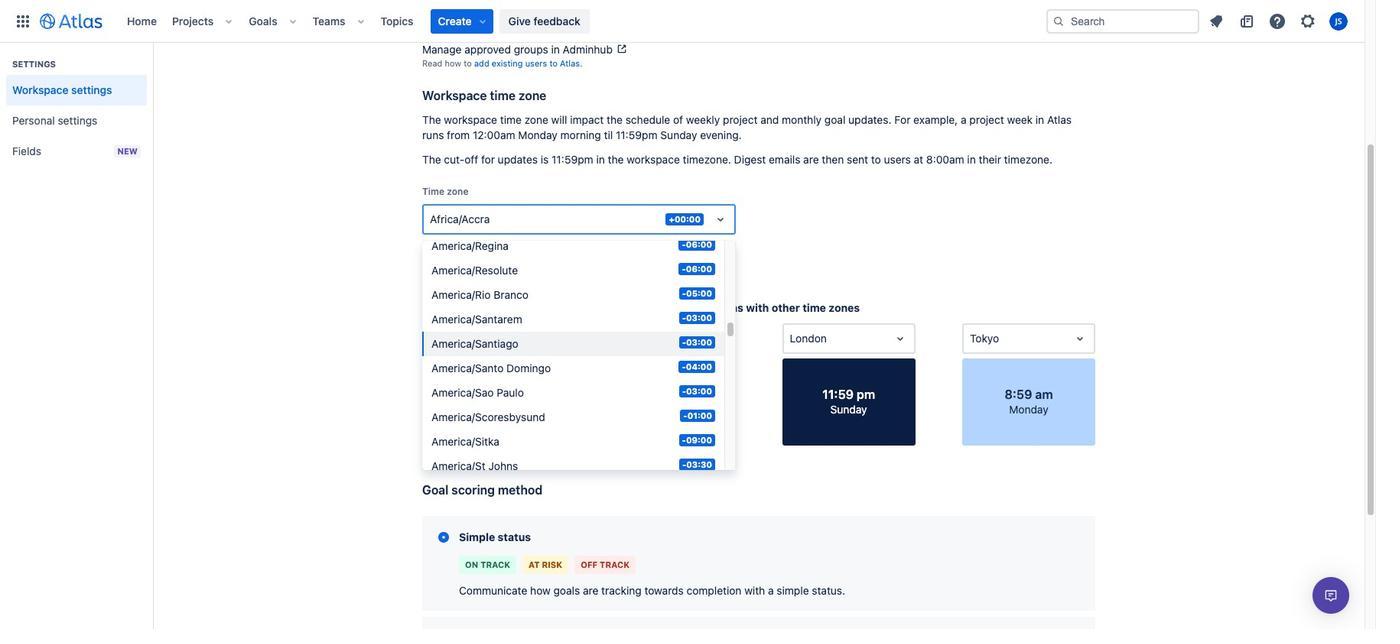 Task type: vqa. For each thing, say whether or not it's contained in the screenshot.
tracking
yes



Task type: describe. For each thing, give the bounding box(es) containing it.
america/santo
[[431, 362, 504, 375]]

tracking
[[601, 584, 642, 597]]

adminhub for domains
[[570, 9, 620, 22]]

11:59
[[823, 388, 854, 402]]

1 vertical spatial a
[[768, 584, 774, 597]]

sunday inside the workspace time zone will impact the schedule of weekly project and monthly goal updates. for example, a project week in atlas runs from 12:00am monday morning til 11:59pm sunday evening.
[[661, 129, 697, 142]]

feedback
[[534, 14, 581, 27]]

teams
[[313, 14, 345, 27]]

how for to
[[445, 58, 461, 68]]

in inside the workspace time zone will impact the schedule of weekly project and monthly goal updates. for example, a project week in atlas runs from 12:00am monday morning til 11:59pm sunday evening.
[[1036, 113, 1044, 126]]

2 horizontal spatial to
[[871, 153, 881, 166]]

america/rio
[[431, 288, 491, 301]]

1 timezone. from the left
[[683, 153, 731, 166]]

1 vertical spatial will
[[460, 242, 473, 252]]

approved for domains
[[465, 9, 511, 22]]

america/scoresbysund
[[431, 411, 545, 424]]

11:59 pm sunday
[[823, 388, 875, 416]]

runs
[[422, 129, 444, 142]]

monthly
[[782, 113, 822, 126]]

1 vertical spatial off
[[614, 301, 629, 314]]

goals
[[249, 14, 277, 27]]

risk
[[542, 560, 562, 570]]

america/resolute
[[431, 264, 518, 277]]

america/st
[[431, 460, 486, 473]]

verified
[[474, 24, 504, 34]]

- for america/rio branco
[[682, 288, 686, 298]]

workspace for workspace settings
[[12, 83, 68, 96]]

workspace for workspace time zone
[[422, 89, 487, 102]]

read how to add existing users to atlas.
[[422, 58, 583, 68]]

sunday for 7:59 pm
[[651, 403, 687, 416]]

adminhub for groups
[[563, 43, 613, 56]]

0 vertical spatial zone
[[519, 89, 547, 102]]

-03:00 for america/santiago
[[682, 337, 712, 347]]

notifications image
[[1207, 12, 1226, 30]]

workspace for the cut-off for updates is 11:59pm in the workspace timezone. digest emails are then sent to users at 8:00am in their timezone.
[[627, 153, 680, 166]]

0 vertical spatial time
[[490, 89, 516, 102]]

1 horizontal spatial domains
[[617, 24, 651, 34]]

anyone
[[422, 24, 452, 34]]

- for america/regina
[[682, 239, 686, 249]]

- for america/sitka
[[682, 435, 686, 445]]

all
[[533, 242, 542, 252]]

track for off track
[[600, 560, 630, 570]]

morning
[[560, 129, 601, 142]]

with left other
[[746, 301, 769, 314]]

approved for groups
[[465, 43, 511, 56]]

1 vertical spatial the
[[608, 153, 624, 166]]

and
[[761, 113, 779, 126]]

from
[[447, 129, 470, 142]]

this
[[580, 242, 594, 252]]

america/santarem
[[431, 313, 522, 326]]

workspace settings
[[12, 83, 112, 96]]

7:59
[[645, 388, 671, 402]]

zone inside the workspace time zone will impact the schedule of weekly project and monthly goal updates. for example, a project week in atlas runs from 12:00am monday morning til 11:59pm sunday evening.
[[525, 113, 548, 126]]

06:00 for america/regina
[[686, 239, 712, 249]]

0 vertical spatial are
[[803, 153, 819, 166]]

- for america/santo domingo
[[682, 362, 686, 372]]

1 vertical spatial 11:59pm
[[552, 153, 593, 166]]

help image
[[1268, 12, 1287, 30]]

atlas
[[1047, 113, 1072, 126]]

at
[[529, 560, 540, 570]]

personal settings
[[12, 114, 97, 127]]

- for america/santiago
[[682, 337, 686, 347]]

new york
[[610, 332, 657, 345]]

read
[[422, 58, 443, 68]]

home
[[127, 14, 157, 27]]

updates
[[498, 153, 538, 166]]

manage approved groups in adminhub link
[[422, 43, 628, 56]]

0 horizontal spatial domains
[[514, 9, 556, 22]]

12:00am
[[473, 129, 515, 142]]

goal scoring method
[[422, 483, 543, 497]]

is
[[541, 153, 549, 166]]

cut-
[[444, 153, 465, 166]]

for
[[895, 113, 911, 126]]

of inside the workspace time zone will impact the schedule of weekly project and monthly goal updates. for example, a project week in atlas runs from 12:00am monday morning til 11:59pm sunday evening.
[[673, 113, 683, 126]]

here's
[[422, 301, 457, 314]]

johns
[[488, 460, 518, 473]]

11:59pm inside the workspace time zone will impact the schedule of weekly project and monthly goal updates. for example, a project week in atlas runs from 12:00am monday morning til 11:59pm sunday evening.
[[616, 129, 658, 142]]

york
[[635, 332, 657, 345]]

save
[[431, 265, 456, 278]]

track for on track
[[481, 560, 510, 570]]

simple
[[459, 531, 495, 544]]

am
[[1035, 388, 1053, 402]]

-03:30
[[682, 460, 712, 470]]

1 project from the left
[[723, 113, 758, 126]]

group containing workspace settings
[[6, 43, 147, 171]]

03:00 for america/sao paulo
[[686, 386, 712, 396]]

status.
[[812, 584, 845, 597]]

sunday for 11:59 pm
[[831, 403, 867, 416]]

weekly
[[686, 113, 720, 126]]

example,
[[914, 113, 958, 126]]

cut
[[594, 301, 612, 314]]

1 vertical spatial for
[[520, 242, 531, 252]]

03:00 for america/santiago
[[686, 337, 712, 347]]

monday inside 8:59 am monday
[[1009, 403, 1049, 416]]

06:00 for america/resolute
[[686, 264, 712, 274]]

topics link
[[376, 9, 418, 33]]

04:00
[[686, 362, 712, 372]]

time inside the workspace time zone will impact the schedule of weekly project and monthly goal updates. for example, a project week in atlas runs from 12:00am monday morning til 11:59pm sunday evening.
[[500, 113, 522, 126]]

1 vertical spatial of
[[569, 242, 577, 252]]

these
[[593, 24, 615, 34]]

aligns
[[712, 301, 744, 314]]

manage approved domains in adminhub anyone with verified email addresses with these domains can
[[422, 9, 670, 34]]

save button
[[422, 259, 465, 284]]

personal settings link
[[6, 106, 147, 136]]

settings for workspace settings
[[71, 83, 112, 96]]

-01:00
[[683, 411, 712, 421]]

pm for 4:59 pm
[[495, 388, 513, 402]]

2 project from the left
[[970, 113, 1004, 126]]

america/rio branco
[[431, 288, 529, 301]]

4:59 pm sunday
[[464, 388, 513, 416]]

switch to... image
[[14, 12, 32, 30]]

- for america/st johns
[[682, 460, 686, 470]]

be
[[475, 242, 485, 252]]

branco
[[494, 288, 529, 301]]

4:59
[[464, 388, 492, 402]]

changes will be applied for all users of this workspace
[[422, 242, 640, 252]]

goal
[[422, 483, 449, 497]]

pm for 7:59 pm
[[674, 388, 693, 402]]

simple status
[[459, 531, 531, 544]]

london
[[790, 332, 827, 345]]

workspace inside the workspace time zone will impact the schedule of weekly project and monthly goal updates. for example, a project week in atlas runs from 12:00am monday morning til 11:59pm sunday evening.
[[444, 113, 497, 126]]

towards
[[645, 584, 684, 597]]

scoring
[[452, 483, 495, 497]]

8:59
[[1005, 388, 1032, 402]]

zones
[[829, 301, 860, 314]]

los
[[430, 332, 447, 345]]

the cut-off for updates is 11:59pm in the workspace timezone. digest emails are then sent to users at 8:00am in their timezone.
[[422, 153, 1053, 166]]

will inside the workspace time zone will impact the schedule of weekly project and monthly goal updates. for example, a project week in atlas runs from 12:00am monday morning til 11:59pm sunday evening.
[[551, 113, 567, 126]]

give feedback button
[[499, 9, 590, 33]]

add existing users to atlas. link
[[474, 58, 583, 68]]

8:59 am monday
[[1005, 388, 1053, 416]]

open image for 11:59 pm
[[891, 330, 909, 348]]

0 vertical spatial for
[[481, 153, 495, 166]]

monday inside the workspace time zone will impact the schedule of weekly project and monthly goal updates. for example, a project week in atlas runs from 12:00am monday morning til 11:59pm sunday evening.
[[518, 129, 558, 142]]

paulo
[[497, 386, 524, 399]]



Task type: locate. For each thing, give the bounding box(es) containing it.
time zone
[[422, 186, 469, 197]]

-03:00 for america/sao paulo
[[682, 386, 712, 396]]

track right 'off'
[[600, 560, 630, 570]]

0 vertical spatial 11:59pm
[[616, 129, 658, 142]]

monday
[[518, 129, 558, 142], [1009, 403, 1049, 416]]

0 vertical spatial users
[[525, 58, 547, 68]]

- up -03:30
[[682, 435, 686, 445]]

adminhub
[[570, 9, 620, 22], [563, 43, 613, 56]]

1 the from the top
[[422, 113, 441, 126]]

pm inside 11:59 pm sunday
[[857, 388, 875, 402]]

manage for manage approved groups in adminhub
[[422, 43, 462, 56]]

manage approved domains in adminhub link
[[422, 9, 635, 22]]

2 approved from the top
[[465, 43, 511, 56]]

0 vertical spatial 03:00
[[686, 313, 712, 323]]

1 vertical spatial 06:00
[[686, 264, 712, 274]]

0 horizontal spatial pm
[[495, 388, 513, 402]]

time right other
[[803, 301, 826, 314]]

workspace for changes will be applied for all users of this workspace
[[597, 242, 640, 252]]

updates.
[[849, 113, 892, 126]]

how
[[445, 58, 461, 68], [460, 301, 482, 314], [530, 584, 551, 597]]

are
[[803, 153, 819, 166], [583, 584, 599, 597]]

approved inside manage approved domains in adminhub anyone with verified email addresses with these domains can
[[465, 9, 511, 22]]

new
[[610, 332, 632, 345]]

1 horizontal spatial track
[[600, 560, 630, 570]]

- up the 7:59 pm sunday
[[682, 362, 686, 372]]

1 horizontal spatial africa/accra
[[644, 301, 709, 314]]

pm up -01:00
[[674, 388, 693, 402]]

manage up read
[[422, 43, 462, 56]]

sunday inside 4:59 pm sunday
[[470, 403, 507, 416]]

0 horizontal spatial track
[[481, 560, 510, 570]]

manage approved groups in adminhub
[[422, 43, 613, 56]]

sunday down weekly
[[661, 129, 697, 142]]

at
[[914, 153, 923, 166]]

- for america/santarem
[[682, 313, 686, 323]]

-03:00 for america/santarem
[[682, 313, 712, 323]]

1 vertical spatial are
[[583, 584, 599, 597]]

adminhub up these
[[570, 9, 620, 22]]

0 horizontal spatial of
[[569, 242, 577, 252]]

are left then
[[803, 153, 819, 166]]

None text field
[[790, 331, 793, 347]]

the down cancel button
[[484, 301, 502, 314]]

the left cut-
[[422, 153, 441, 166]]

1 vertical spatial time
[[500, 113, 522, 126]]

2 06:00 from the top
[[686, 264, 712, 274]]

zone down add existing users to atlas. link
[[519, 89, 547, 102]]

0 vertical spatial africa/accra
[[430, 213, 490, 226]]

0 horizontal spatial are
[[583, 584, 599, 597]]

with right anyone
[[455, 24, 471, 34]]

1 vertical spatial -06:00
[[682, 264, 712, 274]]

status
[[498, 531, 531, 544]]

0 horizontal spatial a
[[768, 584, 774, 597]]

0 vertical spatial will
[[551, 113, 567, 126]]

zone up is
[[525, 113, 548, 126]]

settings down workspace settings link
[[58, 114, 97, 127]]

can
[[654, 24, 668, 34]]

domains
[[514, 9, 556, 22], [617, 24, 651, 34]]

adminhub inside manage approved domains in adminhub anyone with verified email addresses with these domains can
[[570, 9, 620, 22]]

timezone. down evening.
[[683, 153, 731, 166]]

pm for 11:59 pm
[[857, 388, 875, 402]]

in up 'new york'
[[632, 301, 641, 314]]

the for the cut-off for updates is 11:59pm in the workspace timezone. digest emails are then sent to users at 8:00am in their timezone.
[[422, 153, 441, 166]]

0 horizontal spatial project
[[723, 113, 758, 126]]

emails
[[769, 153, 801, 166]]

week
[[1007, 113, 1033, 126]]

track
[[481, 560, 510, 570], [600, 560, 630, 570]]

1 vertical spatial zone
[[525, 113, 548, 126]]

manage inside manage approved domains in adminhub anyone with verified email addresses with these domains can
[[422, 9, 462, 22]]

how for the
[[460, 301, 482, 314]]

existing
[[492, 58, 523, 68]]

2 -06:00 from the top
[[682, 264, 712, 274]]

settings up personal settings link
[[71, 83, 112, 96]]

11:59pm down the morning
[[552, 153, 593, 166]]

with left these
[[573, 24, 590, 34]]

approved
[[465, 9, 511, 22], [465, 43, 511, 56]]

1 horizontal spatial off
[[614, 301, 629, 314]]

personal
[[12, 114, 55, 127]]

-06:00 down +00:00
[[682, 239, 712, 249]]

0 horizontal spatial africa/accra
[[430, 213, 490, 226]]

-06:00 up -05:00
[[682, 264, 712, 274]]

0 horizontal spatial off
[[465, 153, 478, 166]]

africa/accra down -05:00
[[644, 301, 709, 314]]

0 vertical spatial adminhub
[[570, 9, 620, 22]]

sunday down 11:59
[[831, 403, 867, 416]]

how for goals
[[530, 584, 551, 597]]

settings
[[71, 83, 112, 96], [58, 114, 97, 127]]

manage for manage approved domains in adminhub anyone with verified email addresses with these domains can
[[422, 9, 462, 22]]

are right goals
[[583, 584, 599, 597]]

on track
[[465, 560, 510, 570]]

0 vertical spatial manage
[[422, 9, 462, 22]]

the up til
[[607, 113, 623, 126]]

sunday for 4:59 pm
[[470, 403, 507, 416]]

the inside the workspace time zone will impact the schedule of weekly project and monthly goal updates. for example, a project week in atlas runs from 12:00am monday morning til 11:59pm sunday evening.
[[607, 113, 623, 126]]

8:00am
[[926, 153, 964, 166]]

0 vertical spatial 06:00
[[686, 239, 712, 249]]

then
[[822, 153, 844, 166]]

2 vertical spatial how
[[530, 584, 551, 597]]

open intercom messenger image
[[1322, 587, 1340, 605]]

1 horizontal spatial for
[[520, 242, 531, 252]]

the up runs
[[422, 113, 441, 126]]

2 vertical spatial users
[[545, 242, 567, 252]]

in down til
[[596, 153, 605, 166]]

0 horizontal spatial workspace
[[12, 83, 68, 96]]

- right 7:59
[[682, 386, 686, 396]]

- for america/scoresbysund
[[683, 411, 688, 421]]

the down til
[[608, 153, 624, 166]]

1 horizontal spatial to
[[550, 58, 558, 68]]

of
[[673, 113, 683, 126], [569, 242, 577, 252]]

03:30
[[686, 460, 712, 470]]

3 pm from the left
[[857, 388, 875, 402]]

0 vertical spatial settings
[[71, 83, 112, 96]]

in
[[559, 9, 567, 22], [551, 43, 560, 56], [1036, 113, 1044, 126], [596, 153, 605, 166], [967, 153, 976, 166], [632, 301, 641, 314]]

to right sent
[[871, 153, 881, 166]]

-03:00 down -04:00
[[682, 386, 712, 396]]

1 06:00 from the top
[[686, 239, 712, 249]]

timezone. right the their
[[1004, 153, 1053, 166]]

communicate how goals are tracking towards completion with a simple status.
[[459, 584, 845, 597]]

at risk
[[529, 560, 562, 570]]

1 vertical spatial how
[[460, 301, 482, 314]]

- up -09:00
[[683, 411, 688, 421]]

add
[[474, 58, 489, 68]]

approved up verified
[[465, 9, 511, 22]]

0 vertical spatial -03:00
[[682, 313, 712, 323]]

1 horizontal spatial monday
[[1009, 403, 1049, 416]]

monday up is
[[518, 129, 558, 142]]

project up evening.
[[723, 113, 758, 126]]

1 pm from the left
[[495, 388, 513, 402]]

users down groups
[[525, 58, 547, 68]]

monday down 8:59
[[1009, 403, 1049, 416]]

fields
[[12, 145, 41, 158]]

open image for 7:59 pm
[[711, 330, 729, 348]]

workspace time zone
[[422, 89, 547, 102]]

0 vertical spatial -06:00
[[682, 239, 712, 249]]

with left the simple
[[745, 584, 765, 597]]

Search field
[[1047, 9, 1200, 33]]

1 horizontal spatial workspace
[[422, 89, 487, 102]]

open image for 4:59 pm
[[531, 330, 549, 348]]

sunday inside 11:59 pm sunday
[[831, 403, 867, 416]]

1 horizontal spatial are
[[803, 153, 819, 166]]

1 vertical spatial 03:00
[[686, 337, 712, 347]]

banner
[[0, 0, 1365, 43]]

open image
[[1071, 330, 1089, 348]]

in inside manage approved domains in adminhub anyone with verified email addresses with these domains can
[[559, 9, 567, 22]]

track right on
[[481, 560, 510, 570]]

-03:00 up -04:00
[[682, 337, 712, 347]]

america/sao
[[431, 386, 494, 399]]

america/sitka
[[431, 435, 499, 448]]

- up -05:00
[[682, 264, 686, 274]]

7:59 pm sunday
[[645, 388, 693, 416]]

-
[[682, 239, 686, 249], [682, 264, 686, 274], [682, 288, 686, 298], [682, 313, 686, 323], [682, 337, 686, 347], [682, 362, 686, 372], [682, 386, 686, 396], [683, 411, 688, 421], [682, 435, 686, 445], [682, 460, 686, 470]]

project left week
[[970, 113, 1004, 126]]

03:00 down 04:00
[[686, 386, 712, 396]]

- down -09:00
[[682, 460, 686, 470]]

in up addresses
[[559, 9, 567, 22]]

will
[[551, 113, 567, 126], [460, 242, 473, 252]]

workspace right this
[[597, 242, 640, 252]]

in down addresses
[[551, 43, 560, 56]]

how up angeles at the left
[[460, 301, 482, 314]]

pm right 11:59
[[857, 388, 875, 402]]

changes
[[422, 242, 458, 252]]

applied
[[488, 242, 517, 252]]

for left all
[[520, 242, 531, 252]]

2 vertical spatial the
[[484, 301, 502, 314]]

search image
[[1053, 15, 1065, 27]]

2 pm from the left
[[674, 388, 693, 402]]

sunday down 7:59
[[651, 403, 687, 416]]

time up 12:00am
[[500, 113, 522, 126]]

the
[[607, 113, 623, 126], [608, 153, 624, 166], [484, 301, 502, 314]]

til
[[604, 129, 613, 142]]

-09:00
[[682, 435, 712, 445]]

in left the their
[[967, 153, 976, 166]]

- down -05:00
[[682, 313, 686, 323]]

open image
[[711, 210, 730, 229], [531, 330, 549, 348], [711, 330, 729, 348], [891, 330, 909, 348]]

- up -04:00
[[682, 337, 686, 347]]

workspace up the "from"
[[444, 113, 497, 126]]

settings for personal settings
[[58, 114, 97, 127]]

america/santo domingo
[[431, 362, 551, 375]]

2 vertical spatial time
[[803, 301, 826, 314]]

for down 12:00am
[[481, 153, 495, 166]]

06:00 up 05:00 at the top
[[686, 264, 712, 274]]

sunday
[[661, 129, 697, 142], [552, 301, 592, 314], [470, 403, 507, 416], [651, 403, 687, 416], [831, 403, 867, 416]]

topics
[[381, 14, 414, 27]]

0 vertical spatial approved
[[465, 9, 511, 22]]

addresses
[[530, 24, 571, 34]]

2 vertical spatial workspace
[[597, 242, 640, 252]]

workspace inside group
[[12, 83, 68, 96]]

0 vertical spatial the
[[422, 113, 441, 126]]

1 vertical spatial users
[[884, 153, 911, 166]]

the inside the workspace time zone will impact the schedule of weekly project and monthly goal updates. for example, a project week in atlas runs from 12:00am monday morning til 11:59pm sunday evening.
[[422, 113, 441, 126]]

a inside the workspace time zone will impact the schedule of weekly project and monthly goal updates. for example, a project week in atlas runs from 12:00am monday morning til 11:59pm sunday evening.
[[961, 113, 967, 126]]

1 track from the left
[[481, 560, 510, 570]]

project
[[723, 113, 758, 126], [970, 113, 1004, 126]]

workspace
[[444, 113, 497, 126], [627, 153, 680, 166], [597, 242, 640, 252]]

africa/accra up america/regina
[[430, 213, 490, 226]]

0 horizontal spatial monday
[[518, 129, 558, 142]]

america/regina
[[431, 239, 509, 252]]

how right read
[[445, 58, 461, 68]]

workspace down settings
[[12, 83, 68, 96]]

banner containing home
[[0, 0, 1365, 43]]

how left goals
[[530, 584, 551, 597]]

03:00 for america/santarem
[[686, 313, 712, 323]]

1 -03:00 from the top
[[682, 313, 712, 323]]

1 horizontal spatial a
[[961, 113, 967, 126]]

03:00 up 04:00
[[686, 337, 712, 347]]

1 manage from the top
[[422, 9, 462, 22]]

2 -03:00 from the top
[[682, 337, 712, 347]]

0 horizontal spatial timezone.
[[683, 153, 731, 166]]

2 vertical spatial 11:59pm
[[504, 301, 550, 314]]

approved up add
[[465, 43, 511, 56]]

will left be
[[460, 242, 473, 252]]

1 vertical spatial manage
[[422, 43, 462, 56]]

of left weekly
[[673, 113, 683, 126]]

2 timezone. from the left
[[1004, 153, 1053, 166]]

1 vertical spatial settings
[[58, 114, 97, 127]]

2 horizontal spatial 11:59pm
[[616, 129, 658, 142]]

workspace down read
[[422, 89, 487, 102]]

11:59pm down cancel button
[[504, 301, 550, 314]]

- for america/sao paulo
[[682, 386, 686, 396]]

settings
[[12, 59, 56, 69]]

0 vertical spatial workspace
[[444, 113, 497, 126]]

2 manage from the top
[[422, 43, 462, 56]]

2 vertical spatial zone
[[447, 186, 469, 197]]

- down +00:00
[[682, 239, 686, 249]]

03:00 down 05:00 at the top
[[686, 313, 712, 323]]

users right all
[[545, 242, 567, 252]]

the workspace time zone will impact the schedule of weekly project and monthly goal updates. for example, a project week in atlas runs from 12:00am monday morning til 11:59pm sunday evening.
[[422, 113, 1072, 142]]

1 horizontal spatial pm
[[674, 388, 693, 402]]

completion
[[687, 584, 742, 597]]

zone
[[519, 89, 547, 102], [525, 113, 548, 126], [447, 186, 469, 197]]

2 vertical spatial -03:00
[[682, 386, 712, 396]]

workspace down 'schedule'
[[627, 153, 680, 166]]

goals
[[554, 584, 580, 597]]

0 vertical spatial off
[[465, 153, 478, 166]]

None text field
[[430, 212, 433, 227], [970, 331, 973, 347], [430, 212, 433, 227], [970, 331, 973, 347]]

0 horizontal spatial to
[[464, 58, 472, 68]]

off right "cut"
[[614, 301, 629, 314]]

atlas.
[[560, 58, 583, 68]]

1 horizontal spatial will
[[551, 113, 567, 126]]

in left atlas
[[1036, 113, 1044, 126]]

projects
[[172, 14, 214, 27]]

users left at
[[884, 153, 911, 166]]

-06:00 for america/regina
[[682, 239, 712, 249]]

to left atlas.
[[550, 58, 558, 68]]

teams link
[[308, 9, 350, 33]]

2 horizontal spatial pm
[[857, 388, 875, 402]]

06:00 down +00:00
[[686, 239, 712, 249]]

the for the workspace time zone will impact the schedule of weekly project and monthly goal updates. for example, a project week in atlas runs from 12:00am monday morning til 11:59pm sunday evening.
[[422, 113, 441, 126]]

1 vertical spatial approved
[[465, 43, 511, 56]]

users
[[525, 58, 547, 68], [884, 153, 911, 166], [545, 242, 567, 252]]

0 vertical spatial domains
[[514, 9, 556, 22]]

1 -06:00 from the top
[[682, 239, 712, 249]]

1 vertical spatial adminhub
[[563, 43, 613, 56]]

pm inside 4:59 pm sunday
[[495, 388, 513, 402]]

angeles
[[450, 332, 490, 345]]

time down 'read how to add existing users to atlas.'
[[490, 89, 516, 102]]

africa/accra
[[430, 213, 490, 226], [644, 301, 709, 314]]

0 vertical spatial a
[[961, 113, 967, 126]]

3 03:00 from the top
[[686, 386, 712, 396]]

1 vertical spatial domains
[[617, 24, 651, 34]]

domingo
[[507, 362, 551, 375]]

evening.
[[700, 129, 742, 142]]

2 track from the left
[[600, 560, 630, 570]]

pm
[[495, 388, 513, 402], [674, 388, 693, 402], [857, 388, 875, 402]]

settings image
[[1299, 12, 1317, 30]]

an external link image
[[616, 43, 628, 55]]

1 horizontal spatial of
[[673, 113, 683, 126]]

group
[[6, 43, 147, 171]]

home link
[[122, 9, 161, 33]]

1 03:00 from the top
[[686, 313, 712, 323]]

- up here's how the 11:59pm sunday cut off in africa/accra aligns with other time zones
[[682, 288, 686, 298]]

zone right time
[[447, 186, 469, 197]]

0 horizontal spatial 11:59pm
[[504, 301, 550, 314]]

off down the "from"
[[465, 153, 478, 166]]

top element
[[9, 0, 1047, 42]]

0 horizontal spatial will
[[460, 242, 473, 252]]

2 the from the top
[[422, 153, 441, 166]]

1 vertical spatial africa/accra
[[644, 301, 709, 314]]

2 03:00 from the top
[[686, 337, 712, 347]]

sunday left "cut"
[[552, 301, 592, 314]]

3 -03:00 from the top
[[682, 386, 712, 396]]

account image
[[1330, 12, 1348, 30]]

1 horizontal spatial 11:59pm
[[552, 153, 593, 166]]

1 approved from the top
[[465, 9, 511, 22]]

groups
[[514, 43, 548, 56]]

create
[[438, 14, 472, 27]]

sunday inside the 7:59 pm sunday
[[651, 403, 687, 416]]

1 horizontal spatial project
[[970, 113, 1004, 126]]

digest
[[734, 153, 766, 166]]

america/santiago
[[431, 337, 518, 350]]

0 vertical spatial the
[[607, 113, 623, 126]]

2 vertical spatial 03:00
[[686, 386, 712, 396]]

0 vertical spatial how
[[445, 58, 461, 68]]

pm inside the 7:59 pm sunday
[[674, 388, 693, 402]]

1 vertical spatial -03:00
[[682, 337, 712, 347]]

0 vertical spatial monday
[[518, 129, 558, 142]]

of left this
[[569, 242, 577, 252]]

-03:00 down -05:00
[[682, 313, 712, 323]]

goals link
[[244, 9, 282, 33]]

a right example,
[[961, 113, 967, 126]]

1 vertical spatial the
[[422, 153, 441, 166]]

1 horizontal spatial timezone.
[[1004, 153, 1053, 166]]

manage up anyone
[[422, 9, 462, 22]]

to left add
[[464, 58, 472, 68]]

-03:00
[[682, 313, 712, 323], [682, 337, 712, 347], [682, 386, 712, 396]]

off
[[581, 560, 598, 570]]

1 vertical spatial workspace
[[627, 153, 680, 166]]

0 horizontal spatial for
[[481, 153, 495, 166]]

-06:00 for america/resolute
[[682, 264, 712, 274]]

a left the simple
[[768, 584, 774, 597]]

workspace
[[12, 83, 68, 96], [422, 89, 487, 102]]

will up the morning
[[551, 113, 567, 126]]

- for america/resolute
[[682, 264, 686, 274]]

0 vertical spatial of
[[673, 113, 683, 126]]

projects link
[[168, 9, 218, 33]]

11:59pm down 'schedule'
[[616, 129, 658, 142]]

adminhub up atlas.
[[563, 43, 613, 56]]

sunday down "4:59" at the bottom left
[[470, 403, 507, 416]]

pm right "4:59" at the bottom left
[[495, 388, 513, 402]]

1 vertical spatial monday
[[1009, 403, 1049, 416]]

on
[[465, 560, 478, 570]]



